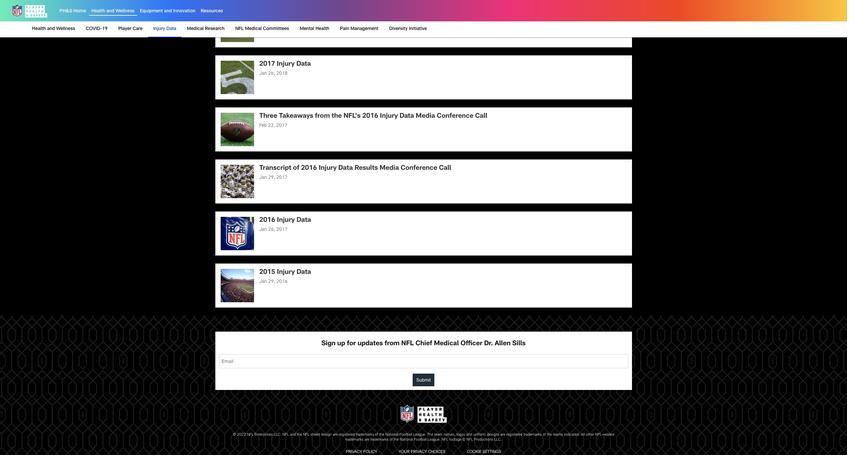Task type: describe. For each thing, give the bounding box(es) containing it.
2022
[[237, 434, 246, 437]]

2017 injury data
[[259, 61, 311, 68]]

jan for 2016 injury data
[[259, 228, 267, 233]]

innovation
[[173, 9, 196, 14]]

indicated.
[[564, 434, 580, 437]]

policy
[[364, 451, 378, 455]]

sign up for updates from nfl chief medical officer dr. allen sills
[[322, 341, 526, 348]]

jan for 2017 injury data
[[259, 72, 267, 76]]

nfl left shield in the bottom of the page
[[303, 434, 310, 437]]

mental health link
[[297, 21, 332, 37]]

covid-
[[86, 27, 102, 31]]

call for transcript of 2016 injury data results media conference call
[[439, 166, 452, 172]]

your
[[399, 451, 410, 455]]

names,
[[444, 434, 456, 437]]

initiative
[[409, 27, 427, 31]]

nfl inside banner
[[235, 27, 244, 31]]

the
[[428, 434, 434, 437]]

transcript for transcript of 2016 injury data results media conference call
[[259, 166, 292, 172]]

feb
[[259, 124, 267, 128]]

management
[[351, 27, 379, 31]]

2018 for transcript
[[277, 20, 288, 24]]

2017 injury data image
[[221, 61, 254, 94]]

nfl down names, at the right of page
[[442, 439, 449, 443]]

the up privacy policy link
[[380, 434, 385, 437]]

jan for transcript of 2017 injury data results media conference call
[[259, 20, 267, 24]]

1 registered from the left
[[339, 434, 355, 437]]

and down player health and safety logo
[[47, 27, 55, 31]]

medical research
[[187, 27, 225, 31]]

2018 for 2017
[[277, 72, 288, 76]]

nfl's
[[344, 113, 361, 120]]

media for transcript of 2017 injury data results media conference call
[[380, 9, 399, 16]]

transcript of 2016 injury data results media conference call
[[259, 166, 452, 172]]

other
[[586, 434, 595, 437]]

26, for 2017
[[268, 72, 275, 76]]

committees
[[263, 27, 289, 31]]

2017 for 23,
[[276, 124, 288, 128]]

phs image
[[399, 404, 449, 425]]

related
[[604, 434, 615, 437]]

0 horizontal spatial medical
[[187, 27, 204, 31]]

2 horizontal spatial are
[[501, 434, 506, 437]]

0 vertical spatial wellness
[[116, 9, 135, 14]]

teams
[[553, 434, 563, 437]]

your privacy choices
[[399, 451, 446, 455]]

call for transcript of 2017 injury data results media conference call
[[439, 9, 451, 16]]

19
[[102, 27, 108, 31]]

three takeaways from the nfl's 2016 injury data media conference call
[[259, 113, 488, 120]]

2017 for of
[[301, 9, 317, 16]]

1 vertical spatial health and wellness
[[32, 27, 75, 31]]

a detail view of an nfl football prior to an nfl football game between the houston texans and the indianapolis colts on sunday, oct. 16, 2016 in houston. houston won 26-23 in overtime. (aaron m. sprecher via ap) image
[[221, 113, 254, 146]]

equipment and innovation
[[140, 9, 196, 14]]

0 vertical spatial llc.
[[274, 434, 282, 437]]

0 horizontal spatial health
[[32, 27, 46, 31]]

nfl up cookie
[[467, 439, 473, 443]]

takeaways
[[279, 113, 314, 120]]

nfl medical committees link
[[233, 21, 292, 37]]

jan 29, 2017
[[259, 176, 288, 181]]

enterprises
[[255, 434, 273, 437]]

research
[[205, 27, 225, 31]]

none submit inside sign up for updates from nfl chief medical officer dr. allen sills footer
[[413, 374, 435, 387]]

footage
[[450, 439, 462, 443]]

jan 26, 2017
[[259, 228, 288, 233]]

diversity
[[389, 27, 408, 31]]

23,
[[268, 124, 275, 128]]

allen
[[495, 341, 511, 348]]

updates
[[358, 341, 383, 348]]

resources
[[201, 9, 223, 14]]

the left the teams
[[547, 434, 552, 437]]

covid-19
[[86, 27, 108, 31]]

logos
[[457, 434, 466, 437]]

designs
[[487, 434, 500, 437]]

sign
[[322, 341, 336, 348]]

team
[[435, 434, 443, 437]]

2016 injury data
[[259, 218, 311, 224]]

the up your
[[394, 439, 399, 443]]

chief
[[416, 341, 433, 348]]

2015
[[259, 270, 276, 276]]

mental health
[[300, 27, 330, 31]]

2017 for 29,
[[277, 176, 288, 181]]

0 vertical spatial from
[[315, 113, 330, 120]]

sills
[[513, 341, 526, 348]]

cookie settings
[[467, 451, 502, 455]]

injury inside injury data link
[[153, 27, 165, 31]]

29, for 2015
[[268, 280, 275, 285]]

and left the innovation
[[164, 9, 172, 14]]

nfl right enterprises
[[283, 434, 289, 437]]

Email email field
[[219, 355, 629, 369]]

settings
[[483, 451, 502, 455]]

0 vertical spatial league.
[[414, 434, 427, 437]]

player
[[118, 27, 132, 31]]

2 horizontal spatial health
[[316, 27, 330, 31]]

ph&s home
[[60, 9, 86, 14]]

choices
[[428, 451, 446, 455]]

privacy
[[411, 451, 427, 455]]

jan for transcript of 2016 injury data results media conference call
[[259, 176, 267, 181]]

and right logos
[[467, 434, 473, 437]]

the left nfl's at the left top
[[332, 113, 342, 120]]

cookie settings button
[[465, 449, 504, 456]]

injury data link
[[151, 21, 179, 37]]

diversity initiative
[[389, 27, 427, 31]]



Task type: locate. For each thing, give the bounding box(es) containing it.
and up "19"
[[107, 9, 114, 14]]

transcript for transcript of 2017 injury data results media conference call
[[259, 9, 292, 16]]

2 jan 26, 2018 from the top
[[259, 72, 288, 76]]

health right mental
[[316, 27, 330, 31]]

results for 2016
[[355, 166, 378, 172]]

nfl left chief
[[402, 341, 414, 348]]

injury
[[319, 9, 337, 16], [153, 27, 165, 31], [277, 61, 295, 68], [380, 113, 398, 120], [319, 166, 337, 172], [277, 218, 295, 224], [277, 270, 295, 276]]

26, up committees
[[268, 20, 275, 24]]

player care
[[118, 27, 143, 31]]

2 transcript from the top
[[259, 166, 292, 172]]

privacy
[[346, 451, 363, 455]]

0 horizontal spatial wellness
[[56, 27, 75, 31]]

from
[[315, 113, 330, 120], [385, 341, 400, 348]]

medical left committees
[[245, 27, 262, 31]]

resources link
[[201, 9, 223, 14]]

equipment
[[140, 9, 163, 14]]

jan 26, 2018 for transcript
[[259, 20, 288, 24]]

from right takeaways
[[315, 113, 330, 120]]

health up covid-19
[[91, 9, 105, 14]]

banner containing ph&s home
[[0, 0, 848, 37]]

productions
[[474, 439, 494, 443]]

health and wellness link down ph&s
[[32, 21, 78, 37]]

1 vertical spatial llc.
[[495, 439, 502, 443]]

jan up nfl medical committees at the left of the page
[[259, 20, 267, 24]]

26, down 2016 injury data
[[268, 228, 275, 233]]

2 registered from the left
[[507, 434, 523, 437]]

diversity initiative link
[[387, 21, 430, 37]]

privacy policy
[[346, 451, 378, 455]]

conference for transcript of 2017 injury data results media conference call
[[401, 9, 437, 16]]

medical left research
[[187, 27, 204, 31]]

equipment and innovation link
[[140, 9, 196, 14]]

1 vertical spatial jan 26, 2018
[[259, 72, 288, 76]]

2 vertical spatial 26,
[[268, 228, 275, 233]]

0 vertical spatial call
[[439, 9, 451, 16]]

design
[[321, 434, 332, 437]]

2018
[[277, 20, 288, 24], [277, 72, 288, 76]]

pain management
[[340, 27, 379, 31]]

0 vertical spatial health and wellness
[[91, 9, 135, 14]]

are up policy
[[365, 439, 370, 443]]

mental
[[300, 27, 315, 31]]

jan down 2016 injury data
[[259, 228, 267, 233]]

1 vertical spatial ©
[[463, 439, 466, 443]]

player health and safety logo image
[[11, 3, 49, 19]]

sign up for updates from nfl chief medical officer dr. allen sills footer
[[0, 316, 848, 456]]

transcript of 2017 injury data results media conference call
[[259, 9, 451, 16]]

cookie
[[467, 451, 482, 455]]

wellness up player at the left of page
[[116, 9, 135, 14]]

health and wellness down ph&s
[[32, 27, 75, 31]]

26,
[[268, 20, 275, 24], [268, 72, 275, 76], [268, 228, 275, 233]]

jan 26, 2018
[[259, 20, 288, 24], [259, 72, 288, 76]]

trademarks up privacy policy link
[[356, 434, 374, 437]]

league. left the the
[[414, 434, 427, 437]]

1 vertical spatial 29,
[[268, 280, 275, 285]]

1 vertical spatial 2018
[[277, 72, 288, 76]]

health
[[91, 9, 105, 14], [32, 27, 46, 31], [316, 27, 330, 31]]

1 vertical spatial health and wellness link
[[32, 21, 78, 37]]

home
[[73, 9, 86, 14]]

1 horizontal spatial from
[[385, 341, 400, 348]]

2 29, from the top
[[268, 280, 275, 285]]

2 horizontal spatial medical
[[434, 341, 459, 348]]

registered right designs at bottom
[[507, 434, 523, 437]]

are right designs at bottom
[[501, 434, 506, 437]]

transcript
[[259, 9, 292, 16], [259, 166, 292, 172]]

league.
[[414, 434, 427, 437], [428, 439, 441, 443]]

0 horizontal spatial are
[[333, 434, 338, 437]]

nfl-
[[596, 434, 604, 437]]

1 horizontal spatial ©
[[463, 439, 466, 443]]

results for 2017
[[355, 9, 378, 16]]

1 jan from the top
[[259, 20, 267, 24]]

1 29, from the top
[[268, 176, 275, 181]]

1 horizontal spatial health
[[91, 9, 105, 14]]

feb 23, 2017
[[259, 124, 288, 128]]

from right updates
[[385, 341, 400, 348]]

jan for 2015 injury data
[[259, 280, 267, 285]]

0 horizontal spatial football
[[400, 434, 413, 437]]

0 vertical spatial health and wellness link
[[91, 9, 135, 14]]

2017 for 26,
[[277, 228, 288, 233]]

and left shield in the bottom of the page
[[290, 434, 296, 437]]

nfl right 2022
[[247, 434, 254, 437]]

llc. right enterprises
[[274, 434, 282, 437]]

of
[[293, 9, 300, 16], [293, 166, 300, 172], [375, 434, 379, 437], [543, 434, 546, 437], [390, 439, 393, 443]]

1 horizontal spatial national
[[400, 439, 413, 443]]

26, for transcript
[[268, 20, 275, 24]]

transcript up committees
[[259, 9, 292, 16]]

0 vertical spatial 2018
[[277, 20, 288, 24]]

football up your
[[400, 434, 413, 437]]

banner
[[0, 0, 848, 37]]

0 horizontal spatial from
[[315, 113, 330, 120]]

jan 29, 2016
[[259, 280, 288, 285]]

medical right chief
[[434, 341, 459, 348]]

all
[[581, 434, 585, 437]]

2015 injury data
[[259, 270, 311, 276]]

0 vertical spatial 26,
[[268, 20, 275, 24]]

0 vertical spatial 29,
[[268, 176, 275, 181]]

media
[[380, 9, 399, 16], [416, 113, 435, 120], [380, 166, 399, 172]]

1 jan 26, 2018 from the top
[[259, 20, 288, 24]]

0 vertical spatial ©
[[233, 434, 236, 437]]

for
[[347, 341, 356, 348]]

a general interior overall view inside sports authority field at mile high stadium during the nfl afc championship football game, new england patriots against the denver broncos on sunday, jan.24, 2016 in denver. the broncos beat the patriots 20-18. (david drapkin via ap) image
[[221, 269, 254, 303]]

26, down 2017 injury data
[[268, 72, 275, 76]]

© left 2022
[[233, 434, 236, 437]]

29,
[[268, 176, 275, 181], [268, 280, 275, 285]]

2 2018 from the top
[[277, 72, 288, 76]]

three
[[259, 113, 278, 120]]

2 results from the top
[[355, 166, 378, 172]]

pain
[[340, 27, 350, 31]]

jan down 2015
[[259, 280, 267, 285]]

nfl
[[235, 27, 244, 31], [402, 341, 414, 348], [247, 434, 254, 437], [283, 434, 289, 437], [303, 434, 310, 437], [442, 439, 449, 443], [467, 439, 473, 443]]

covid-19 link
[[83, 21, 110, 37]]

0 horizontal spatial ©
[[233, 434, 236, 437]]

jan right the new orleans saints quarterback drew brees leads his team in a cheer before the nfl football season opener against the minnesota vikings in new orleans, thursday, sept. 9, 2010. (ap photo/pat semansky)
[[259, 176, 267, 181]]

trademarks left the teams
[[524, 434, 542, 437]]

football
[[400, 434, 413, 437], [414, 439, 427, 443]]

0 vertical spatial media
[[380, 9, 399, 16]]

0 vertical spatial transcript
[[259, 9, 292, 16]]

0 horizontal spatial llc.
[[274, 434, 282, 437]]

1 horizontal spatial health and wellness
[[91, 9, 135, 14]]

3 26, from the top
[[268, 228, 275, 233]]

shield
[[311, 434, 320, 437]]

01_playerhealth_and_safety_cleats_30_still02 1024x576 image
[[221, 9, 254, 42]]

1 results from the top
[[355, 9, 378, 16]]

1 vertical spatial transcript
[[259, 166, 292, 172]]

wellness
[[116, 9, 135, 14], [56, 27, 75, 31]]

26, for 2016
[[268, 228, 275, 233]]

0 vertical spatial football
[[400, 434, 413, 437]]

0 horizontal spatial health and wellness
[[32, 27, 75, 31]]

llc. down designs at bottom
[[495, 439, 502, 443]]

1 vertical spatial conference
[[437, 113, 474, 120]]

0 vertical spatial results
[[355, 9, 378, 16]]

jan
[[259, 20, 267, 24], [259, 72, 267, 76], [259, 176, 267, 181], [259, 228, 267, 233], [259, 280, 267, 285]]

1 horizontal spatial are
[[365, 439, 370, 443]]

1 horizontal spatial football
[[414, 439, 427, 443]]

2 26, from the top
[[268, 72, 275, 76]]

your privacy choices link
[[396, 449, 448, 456]]

privacy policy link
[[344, 449, 380, 456]]

football up your privacy choices link
[[414, 439, 427, 443]]

1 horizontal spatial llc.
[[495, 439, 502, 443]]

© down logos
[[463, 439, 466, 443]]

2 jan from the top
[[259, 72, 267, 76]]

2016
[[363, 113, 379, 120], [301, 166, 317, 172], [259, 218, 276, 224], [277, 280, 288, 285]]

1 26, from the top
[[268, 20, 275, 24]]

2018 down 2017 injury data
[[277, 72, 288, 76]]

dr.
[[485, 341, 493, 348]]

officer
[[461, 341, 483, 348]]

health and wellness up "19"
[[91, 9, 135, 14]]

pain management link
[[338, 21, 381, 37]]

4 jan from the top
[[259, 228, 267, 233]]

trademarks up policy
[[371, 439, 389, 443]]

conference
[[401, 9, 437, 16], [437, 113, 474, 120], [401, 166, 438, 172]]

3 jan from the top
[[259, 176, 267, 181]]

are right design
[[333, 434, 338, 437]]

2 vertical spatial conference
[[401, 166, 438, 172]]

None submit
[[413, 374, 435, 387]]

ph&s
[[60, 9, 72, 14]]

0 horizontal spatial national
[[386, 434, 399, 437]]

1 vertical spatial wellness
[[56, 27, 75, 31]]

29, for transcript
[[268, 176, 275, 181]]

are
[[333, 434, 338, 437], [501, 434, 506, 437], [365, 439, 370, 443]]

1 vertical spatial media
[[416, 113, 435, 120]]

player care link
[[116, 21, 145, 37]]

1 horizontal spatial registered
[[507, 434, 523, 437]]

1 vertical spatial call
[[476, 113, 488, 120]]

1 vertical spatial football
[[414, 439, 427, 443]]

1 vertical spatial league.
[[428, 439, 441, 443]]

1 vertical spatial from
[[385, 341, 400, 348]]

1 2018 from the top
[[277, 20, 288, 24]]

and
[[107, 9, 114, 14], [164, 9, 172, 14], [47, 27, 55, 31], [290, 434, 296, 437], [467, 434, 473, 437]]

file - this aug. 9, 2014 file photo shows an nfl logo on a goal post padding before a preseason nfl football game between the detroit lions and the cleveland browns at ford field in detroit. sports illustrated reported in october 2016 that the nfl is strictly limiting its teams from sharing their own video or animated gifs of highlights. with that in mind, the eagles and browns got creative on their twitter accounts sunday, oct. , 2016. the browns used a video of toy electric football-style players to celebrate on twitter after a touchdown. the eagles used a similar video to show an interception, complete with a homemade sign. (ap photo/rick osentoski, file) image
[[221, 217, 254, 251]]

medical research link
[[184, 21, 227, 37]]

from inside footer
[[385, 341, 400, 348]]

league. down the the
[[428, 439, 441, 443]]

medical
[[187, 27, 204, 31], [245, 27, 262, 31], [434, 341, 459, 348]]

health and wellness link
[[91, 9, 135, 14], [32, 21, 78, 37]]

ph&s home link
[[60, 9, 86, 14]]

1 horizontal spatial health and wellness link
[[91, 9, 135, 14]]

1 vertical spatial results
[[355, 166, 378, 172]]

1 horizontal spatial medical
[[245, 27, 262, 31]]

©
[[233, 434, 236, 437], [463, 439, 466, 443]]

1 horizontal spatial league.
[[428, 439, 441, 443]]

0 horizontal spatial registered
[[339, 434, 355, 437]]

jan 26, 2018 down 2017 injury data
[[259, 72, 288, 76]]

2 vertical spatial call
[[439, 166, 452, 172]]

injury data
[[153, 27, 176, 31]]

jan 26, 2018 up committees
[[259, 20, 288, 24]]

2 vertical spatial media
[[380, 166, 399, 172]]

jan 26, 2018 for 2017
[[259, 72, 288, 76]]

health down player health and safety logo
[[32, 27, 46, 31]]

transcript up jan 29, 2017
[[259, 166, 292, 172]]

nfl right research
[[235, 27, 244, 31]]

1 vertical spatial 26,
[[268, 72, 275, 76]]

up
[[338, 341, 346, 348]]

5 jan from the top
[[259, 280, 267, 285]]

© 2022 nfl enterprises llc. nfl and the nfl shield design are registered trademarks of the national football league. the team names, logos and uniform designs are registered trademarks of the teams indicated. all other nfl-related trademarks are trademarks of the national football league. nfl footage © nfl productions llc.
[[233, 434, 615, 443]]

2018 up committees
[[277, 20, 288, 24]]

jan down 2017 injury data
[[259, 72, 267, 76]]

conference for transcript of 2016 injury data results media conference call
[[401, 166, 438, 172]]

uniform
[[474, 434, 486, 437]]

0 horizontal spatial health and wellness link
[[32, 21, 78, 37]]

0 vertical spatial conference
[[401, 9, 437, 16]]

registered up privacy
[[339, 434, 355, 437]]

1 transcript from the top
[[259, 9, 292, 16]]

wellness down ph&s
[[56, 27, 75, 31]]

data
[[338, 9, 353, 16], [167, 27, 176, 31], [297, 61, 311, 68], [400, 113, 414, 120], [339, 166, 353, 172], [297, 218, 311, 224], [297, 270, 311, 276]]

new orleans saints quarterback drew brees leads his team in a cheer before the nfl football season opener against the minnesota vikings in new orleans, thursday, sept. 9, 2010. (ap photo/pat semansky) image
[[221, 165, 254, 199]]

nfl medical committees
[[235, 27, 289, 31]]

0 horizontal spatial league.
[[414, 434, 427, 437]]

national
[[386, 434, 399, 437], [400, 439, 413, 443]]

health and wellness link up "19"
[[91, 9, 135, 14]]

0 vertical spatial jan 26, 2018
[[259, 20, 288, 24]]

trademarks up privacy
[[345, 439, 364, 443]]

1 vertical spatial national
[[400, 439, 413, 443]]

the left shield in the bottom of the page
[[297, 434, 302, 437]]

medical inside footer
[[434, 341, 459, 348]]

media for transcript of 2016 injury data results media conference call
[[380, 166, 399, 172]]

0 vertical spatial national
[[386, 434, 399, 437]]

1 horizontal spatial wellness
[[116, 9, 135, 14]]

care
[[133, 27, 143, 31]]



Task type: vqa. For each thing, say whether or not it's contained in the screenshot.
Network AUTHENTICATE & WATCH link
no



